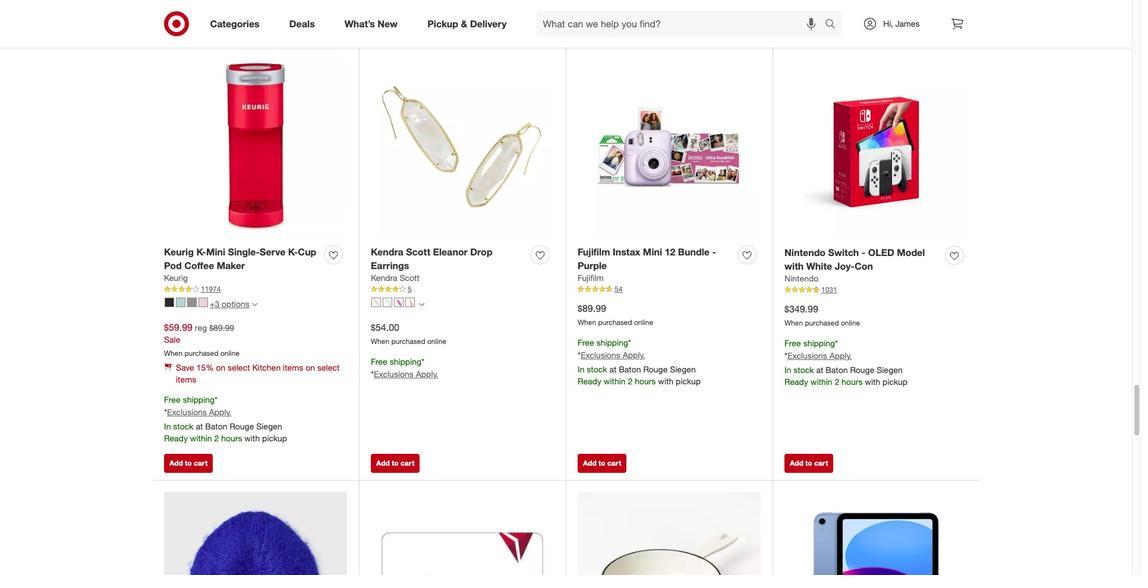 Task type: locate. For each thing, give the bounding box(es) containing it.
rouge
[[644, 365, 668, 375], [851, 365, 875, 375], [230, 422, 254, 432]]

online inside $54.00 when purchased online
[[427, 337, 447, 346]]

ready for $89.99
[[578, 376, 602, 387]]

when down fujifilm link
[[578, 318, 597, 327]]

on right kitchen
[[306, 363, 315, 373]]

1 horizontal spatial k-
[[288, 246, 298, 258]]

0 vertical spatial scott
[[406, 246, 431, 258]]

at down the $349.99 when purchased online
[[817, 365, 824, 375]]

when inside $89.99 when purchased online
[[578, 318, 597, 327]]

exclusions inside free shipping * * exclusions apply.
[[374, 369, 414, 379]]

purchased inside $89.99 when purchased online
[[598, 318, 632, 327]]

mini up maker
[[206, 246, 225, 258]]

oled
[[869, 247, 895, 259]]

1 horizontal spatial select
[[317, 363, 340, 373]]

kendra scott eleanor drop earrings
[[371, 246, 493, 272]]

1 horizontal spatial mini
[[643, 246, 662, 258]]

at for $349.99
[[817, 365, 824, 375]]

when
[[578, 318, 597, 327], [785, 319, 803, 328], [371, 337, 390, 346], [164, 349, 183, 358]]

stock down $89.99 when purchased online
[[587, 365, 607, 375]]

mini inside keurig k-mini single-serve k-cup pod coffee maker
[[206, 246, 225, 258]]

pickup & delivery link
[[418, 11, 522, 37]]

- right bundle
[[713, 246, 716, 258]]

keurig
[[164, 246, 194, 258], [164, 273, 188, 283]]

2 nintendo from the top
[[785, 274, 819, 284]]

fujifilm inside 'fujifilm instax mini 12 bundle - purple'
[[578, 246, 610, 258]]

rouge for $349.99
[[851, 365, 875, 375]]

stock down save
[[173, 422, 194, 432]]

1 horizontal spatial on
[[306, 363, 315, 373]]

kendra up earrings
[[371, 246, 404, 258]]

1 vertical spatial nintendo
[[785, 274, 819, 284]]

$89.99 inside $59.99 reg $89.99 sale when purchased online
[[209, 323, 234, 333]]

pickup & delivery
[[428, 18, 507, 29]]

exclusions apply. button down 15%
[[167, 407, 231, 419]]

keurig up the pod
[[164, 246, 194, 258]]

scott
[[406, 246, 431, 258], [400, 273, 420, 283]]

1 horizontal spatial in
[[578, 365, 585, 375]]

- up the con
[[862, 247, 866, 259]]

nintendo switch - oled model with white joy-con
[[785, 247, 925, 272]]

2 horizontal spatial stock
[[794, 365, 814, 375]]

apply. for $89.99
[[623, 350, 645, 360]]

2 mini from the left
[[643, 246, 662, 258]]

$54.00
[[371, 321, 400, 333]]

apply. down the $349.99 when purchased online
[[830, 351, 852, 361]]

with inside 'nintendo switch - oled model with white joy-con'
[[785, 260, 804, 272]]

shipping inside free shipping * * exclusions apply.
[[390, 357, 422, 367]]

1 fujifilm from the top
[[578, 246, 610, 258]]

white
[[807, 260, 833, 272]]

54
[[615, 285, 623, 294]]

2 horizontal spatial baton
[[826, 365, 848, 375]]

1 horizontal spatial siegen
[[670, 365, 696, 375]]

1 keurig from the top
[[164, 246, 194, 258]]

free shipping * * exclusions apply. in stock at  baton rouge siegen ready within 2 hours with pickup down 15%
[[164, 395, 287, 444]]

apply. down 15%
[[209, 407, 231, 417]]

1 horizontal spatial stock
[[587, 365, 607, 375]]

exclusions down the $349.99 when purchased online
[[788, 351, 828, 361]]

*
[[629, 338, 632, 348], [835, 339, 838, 349], [578, 350, 581, 360], [785, 351, 788, 361], [422, 357, 425, 367], [371, 369, 374, 379], [215, 395, 218, 405], [164, 407, 167, 417]]

shipping down $89.99 when purchased online
[[597, 338, 629, 348]]

con
[[855, 260, 873, 272]]

dichroic glass image
[[383, 298, 392, 308]]

fujifilm instax mini 12 bundle - purple link
[[578, 245, 733, 273]]

apply. down $54.00 when purchased online
[[416, 369, 438, 379]]

what's new
[[345, 18, 398, 29]]

1 k- from the left
[[196, 246, 206, 258]]

at for $89.99
[[610, 365, 617, 375]]

rouge for $89.99
[[644, 365, 668, 375]]

add to cart
[[169, 22, 208, 31], [583, 22, 622, 31], [790, 22, 829, 31], [169, 459, 208, 468], [376, 459, 415, 468], [583, 459, 622, 468], [790, 459, 829, 468]]

purchased for $349.99
[[805, 319, 839, 328]]

purchased inside $54.00 when purchased online
[[392, 337, 426, 346]]

2 horizontal spatial ready
[[785, 377, 809, 387]]

0 horizontal spatial pickup
[[262, 434, 287, 444]]

online inside the $349.99 when purchased online
[[841, 319, 860, 328]]

2 fujifilm from the top
[[578, 273, 604, 283]]

$59.99 reg $89.99 sale when purchased online
[[164, 321, 240, 358]]

nintendo down the white
[[785, 274, 819, 284]]

magenta magnesite image
[[394, 298, 404, 308]]

keurig k-mini single-serve k-cup pod coffee maker
[[164, 246, 317, 272]]

0 vertical spatial kendra
[[371, 246, 404, 258]]

items right kitchen
[[283, 363, 303, 373]]

scott for kendra scott
[[400, 273, 420, 283]]

purchased up 15%
[[185, 349, 219, 358]]

free inside free shipping * * exclusions apply.
[[371, 357, 388, 367]]

pickup for $349.99
[[883, 377, 908, 387]]

1 vertical spatial items
[[176, 375, 196, 385]]

6" enameled cast iron skillet - figmint™ image
[[578, 492, 761, 576], [578, 492, 761, 576]]

1 horizontal spatial at
[[610, 365, 617, 375]]

$89.99 when purchased online
[[578, 302, 654, 327]]

keurig inside keurig k-mini single-serve k-cup pod coffee maker
[[164, 246, 194, 258]]

on right 15%
[[216, 363, 225, 373]]

to
[[185, 22, 192, 31], [599, 22, 606, 31], [806, 22, 813, 31], [185, 459, 192, 468], [392, 459, 399, 468], [599, 459, 606, 468], [806, 459, 813, 468]]

2 horizontal spatial hours
[[842, 377, 863, 387]]

stock down the $349.99 when purchased online
[[794, 365, 814, 375]]

add
[[169, 22, 183, 31], [583, 22, 597, 31], [790, 22, 804, 31], [169, 459, 183, 468], [376, 459, 390, 468], [583, 459, 597, 468], [790, 459, 804, 468]]

k-
[[196, 246, 206, 258], [288, 246, 298, 258]]

coffee
[[184, 260, 214, 272]]

0 horizontal spatial mini
[[206, 246, 225, 258]]

0 horizontal spatial items
[[176, 375, 196, 385]]

apply. inside free shipping * * exclusions apply.
[[416, 369, 438, 379]]

nintendo link
[[785, 273, 819, 285]]

1 horizontal spatial items
[[283, 363, 303, 373]]

1 horizontal spatial rouge
[[644, 365, 668, 375]]

1 on from the left
[[216, 363, 225, 373]]

when down the $349.99
[[785, 319, 803, 328]]

$89.99 inside $89.99 when purchased online
[[578, 302, 606, 314]]

$89.99 down fujifilm link
[[578, 302, 606, 314]]

keurig down the pod
[[164, 273, 188, 283]]

0 horizontal spatial on
[[216, 363, 225, 373]]

1 vertical spatial kendra
[[371, 273, 398, 283]]

items down save
[[176, 375, 196, 385]]

oasis image
[[176, 298, 186, 308]]

in
[[578, 365, 585, 375], [785, 365, 792, 375], [164, 422, 171, 432]]

online inside $89.99 when purchased online
[[634, 318, 654, 327]]

with for fujifilm instax mini 12 bundle - purple
[[658, 376, 674, 387]]

exclusions apply. button down the $349.99 when purchased online
[[788, 350, 852, 362]]

mini inside 'fujifilm instax mini 12 bundle - purple'
[[643, 246, 662, 258]]

1 horizontal spatial $89.99
[[578, 302, 606, 314]]

joy-
[[835, 260, 855, 272]]

online inside $59.99 reg $89.99 sale when purchased online
[[221, 349, 240, 358]]

1 nintendo from the top
[[785, 247, 826, 259]]

when inside $54.00 when purchased online
[[371, 337, 390, 346]]

brushed beanie - a new day™ image
[[164, 492, 347, 576], [164, 492, 347, 576]]

baton
[[619, 365, 641, 375], [826, 365, 848, 375], [205, 422, 227, 432]]

purchased down the $349.99
[[805, 319, 839, 328]]

cart
[[194, 22, 208, 31], [608, 22, 622, 31], [815, 22, 829, 31], [194, 459, 208, 468], [401, 459, 415, 468], [608, 459, 622, 468], [815, 459, 829, 468]]

&
[[461, 18, 468, 29]]

online down 54 link
[[634, 318, 654, 327]]

1 horizontal spatial hours
[[635, 376, 656, 387]]

2 horizontal spatial siegen
[[877, 365, 903, 375]]

scott up earrings
[[406, 246, 431, 258]]

exclusions for $349.99
[[788, 351, 828, 361]]

2 horizontal spatial within
[[811, 377, 833, 387]]

k- right serve
[[288, 246, 298, 258]]

purchased inside the $349.99 when purchased online
[[805, 319, 839, 328]]

kendra inside kendra scott eleanor drop earrings
[[371, 246, 404, 258]]

search
[[820, 19, 849, 31]]

free down $54.00
[[371, 357, 388, 367]]

hours for $349.99
[[842, 377, 863, 387]]

fujifilm
[[578, 246, 610, 258], [578, 273, 604, 283]]

1 horizontal spatial 2
[[628, 376, 633, 387]]

exclusions apply. button down $89.99 when purchased online
[[581, 350, 645, 362]]

0 vertical spatial $89.99
[[578, 302, 606, 314]]

nintendo switch - oled model with white joy-con link
[[785, 246, 941, 273]]

kendra down earrings
[[371, 273, 398, 283]]

at down $89.99 when purchased online
[[610, 365, 617, 375]]

nintendo up the white
[[785, 247, 826, 259]]

scott up 5 at the left of page
[[400, 273, 420, 283]]

nintendo inside 'nintendo switch - oled model with white joy-con'
[[785, 247, 826, 259]]

fujifilm for fujifilm
[[578, 273, 604, 283]]

at down 15%
[[196, 422, 203, 432]]

kitchen
[[252, 363, 281, 373]]

2 horizontal spatial at
[[817, 365, 824, 375]]

free
[[578, 338, 594, 348], [785, 339, 801, 349], [371, 357, 388, 367], [164, 395, 181, 405]]

cup
[[298, 246, 317, 258]]

online for $54.00
[[427, 337, 447, 346]]

scott for kendra scott eleanor drop earrings
[[406, 246, 431, 258]]

save
[[176, 363, 194, 373]]

1 vertical spatial fujifilm
[[578, 273, 604, 283]]

2 horizontal spatial pickup
[[883, 377, 908, 387]]

add to cart button
[[164, 17, 213, 36], [578, 17, 627, 36], [785, 17, 834, 36], [164, 454, 213, 473], [371, 454, 420, 473], [578, 454, 627, 473], [785, 454, 834, 473]]

pickup
[[676, 376, 701, 387], [883, 377, 908, 387], [262, 434, 287, 444]]

shipping down the $349.99 when purchased online
[[804, 339, 835, 349]]

+3
[[210, 299, 220, 309]]

deals link
[[279, 11, 330, 37]]

with
[[785, 260, 804, 272], [658, 376, 674, 387], [865, 377, 881, 387], [245, 434, 260, 444]]

purchased up free shipping * * exclusions apply.
[[392, 337, 426, 346]]

exclusions apply. button
[[581, 350, 645, 362], [788, 350, 852, 362], [374, 369, 438, 381], [167, 407, 231, 419]]

kendra scott link
[[371, 273, 420, 285]]

sale
[[164, 335, 180, 345]]

15%
[[197, 363, 214, 373]]

free shipping * * exclusions apply.
[[371, 357, 438, 379]]

1 horizontal spatial ready
[[578, 376, 602, 387]]

free shipping * * exclusions apply. in stock at  baton rouge siegen ready within 2 hours with pickup down the $349.99 when purchased online
[[785, 339, 908, 387]]

0 vertical spatial keurig
[[164, 246, 194, 258]]

select
[[228, 363, 250, 373], [317, 363, 340, 373]]

0 horizontal spatial in
[[164, 422, 171, 432]]

online up save 15% on select kitchen items on select items
[[221, 349, 240, 358]]

1 horizontal spatial baton
[[619, 365, 641, 375]]

james
[[896, 18, 920, 29]]

purple
[[578, 260, 607, 272]]

fujifilm instax mini 12 bundle - purple image
[[578, 55, 761, 239], [578, 55, 761, 239]]

what's new link
[[335, 11, 413, 37]]

ready for $349.99
[[785, 377, 809, 387]]

2 horizontal spatial in
[[785, 365, 792, 375]]

within for $89.99
[[604, 376, 626, 387]]

gray image
[[187, 298, 197, 308]]

exclusions for $54.00
[[374, 369, 414, 379]]

1 vertical spatial $89.99
[[209, 323, 234, 333]]

purchased for $54.00
[[392, 337, 426, 346]]

1 horizontal spatial pickup
[[676, 376, 701, 387]]

single-
[[228, 246, 260, 258]]

shipping for $349.99
[[804, 339, 835, 349]]

when inside the $349.99 when purchased online
[[785, 319, 803, 328]]

purchased down 54
[[598, 318, 632, 327]]

2 horizontal spatial 2
[[835, 377, 840, 387]]

$89.99
[[578, 302, 606, 314], [209, 323, 234, 333]]

-
[[713, 246, 716, 258], [862, 247, 866, 259]]

apply.
[[623, 350, 645, 360], [830, 351, 852, 361], [416, 369, 438, 379], [209, 407, 231, 417]]

0 vertical spatial fujifilm
[[578, 246, 610, 258]]

2 on from the left
[[306, 363, 315, 373]]

2 keurig from the top
[[164, 273, 188, 283]]

- inside 'fujifilm instax mini 12 bundle - purple'
[[713, 246, 716, 258]]

when down sale on the left
[[164, 349, 183, 358]]

baton for $349.99
[[826, 365, 848, 375]]

nintendo for nintendo
[[785, 274, 819, 284]]

on
[[216, 363, 225, 373], [306, 363, 315, 373]]

purchased
[[598, 318, 632, 327], [805, 319, 839, 328], [392, 337, 426, 346], [185, 349, 219, 358]]

fujifilm up "purple"
[[578, 246, 610, 258]]

online up free shipping * * exclusions apply.
[[427, 337, 447, 346]]

0 horizontal spatial select
[[228, 363, 250, 373]]

in for $349.99
[[785, 365, 792, 375]]

2
[[628, 376, 633, 387], [835, 377, 840, 387], [214, 434, 219, 444]]

items
[[283, 363, 303, 373], [176, 375, 196, 385]]

free shipping * * exclusions apply. in stock at  baton rouge siegen ready within 2 hours with pickup for $89.99
[[578, 338, 701, 387]]

mini
[[206, 246, 225, 258], [643, 246, 662, 258]]

0 horizontal spatial $89.99
[[209, 323, 234, 333]]

$89.99 right reg
[[209, 323, 234, 333]]

free shipping * * exclusions apply. in stock at  baton rouge siegen ready within 2 hours with pickup for $349.99
[[785, 339, 908, 387]]

exclusions down $54.00 when purchased online
[[374, 369, 414, 379]]

free down $89.99 when purchased online
[[578, 338, 594, 348]]

dusty rose image
[[199, 298, 208, 308]]

at
[[610, 365, 617, 375], [817, 365, 824, 375], [196, 422, 203, 432]]

0 horizontal spatial ready
[[164, 434, 188, 444]]

0 horizontal spatial -
[[713, 246, 716, 258]]

1 kendra from the top
[[371, 246, 404, 258]]

mother of pearl image
[[372, 298, 381, 308]]

siegen
[[670, 365, 696, 375], [877, 365, 903, 375], [256, 422, 282, 432]]

mini left 12
[[643, 246, 662, 258]]

fujifilm instax mini 12 bundle - purple
[[578, 246, 716, 272]]

1 horizontal spatial free shipping * * exclusions apply. in stock at  baton rouge siegen ready within 2 hours with pickup
[[578, 338, 701, 387]]

2 kendra from the top
[[371, 273, 398, 283]]

kendra scott
[[371, 273, 420, 283]]

mini for instax
[[643, 246, 662, 258]]

1 mini from the left
[[206, 246, 225, 258]]

2 horizontal spatial rouge
[[851, 365, 875, 375]]

keurig for keurig
[[164, 273, 188, 283]]

free down the $349.99
[[785, 339, 801, 349]]

kendra scott eleanor drop earrings image
[[371, 55, 554, 239], [371, 55, 554, 239]]

1 vertical spatial keurig
[[164, 273, 188, 283]]

nintendo switch - oled model with white joy-con image
[[785, 55, 969, 239], [785, 55, 969, 239]]

nintendo for nintendo switch - oled model with white joy-con
[[785, 247, 826, 259]]

keurig for keurig k-mini single-serve k-cup pod coffee maker
[[164, 246, 194, 258]]

k- up coffee
[[196, 246, 206, 258]]

kendra
[[371, 246, 404, 258], [371, 273, 398, 283]]

2 horizontal spatial free shipping * * exclusions apply. in stock at  baton rouge siegen ready within 2 hours with pickup
[[785, 339, 908, 387]]

keurig k-mini single-serve k-cup pod coffee maker image
[[164, 55, 347, 239], [164, 55, 347, 239]]

1 vertical spatial scott
[[400, 273, 420, 283]]

when down $54.00
[[371, 337, 390, 346]]

1 horizontal spatial within
[[604, 376, 626, 387]]

apple ipad 10.9-inch wi-fi (2022, 10th generation) image
[[785, 492, 969, 576], [785, 492, 969, 576]]

1 horizontal spatial -
[[862, 247, 866, 259]]

$54.00 when purchased online
[[371, 321, 447, 346]]

apply. for $349.99
[[830, 351, 852, 361]]

hi, james
[[884, 18, 920, 29]]

shipping down $54.00 when purchased online
[[390, 357, 422, 367]]

instax
[[613, 246, 641, 258]]

apply. down $89.99 when purchased online
[[623, 350, 645, 360]]

online
[[634, 318, 654, 327], [841, 319, 860, 328], [427, 337, 447, 346], [221, 349, 240, 358]]

scott inside kendra scott eleanor drop earrings
[[406, 246, 431, 258]]

free shipping * * exclusions apply. in stock at  baton rouge siegen ready within 2 hours with pickup down $89.99 when purchased online
[[578, 338, 701, 387]]

0 horizontal spatial k-
[[196, 246, 206, 258]]

keurig k-mini single-serve k-cup pod coffee maker link
[[164, 245, 319, 273]]

1031
[[822, 286, 838, 295]]

0 horizontal spatial rouge
[[230, 422, 254, 432]]

0 horizontal spatial baton
[[205, 422, 227, 432]]

54 link
[[578, 285, 761, 295]]

0 vertical spatial nintendo
[[785, 247, 826, 259]]

online down 1031 link
[[841, 319, 860, 328]]

delivery
[[470, 18, 507, 29]]

shipping
[[597, 338, 629, 348], [804, 339, 835, 349], [390, 357, 422, 367], [183, 395, 215, 405]]

exclusions down $89.99 when purchased online
[[581, 350, 621, 360]]

fujifilm down "purple"
[[578, 273, 604, 283]]

all colors element
[[419, 301, 425, 308]]

What can we help you find? suggestions appear below search field
[[536, 11, 828, 37]]

within for $349.99
[[811, 377, 833, 387]]



Task type: vqa. For each thing, say whether or not it's contained in the screenshot.
second Fujifilm
yes



Task type: describe. For each thing, give the bounding box(es) containing it.
all colors image
[[419, 302, 425, 307]]

free for $54.00
[[371, 357, 388, 367]]

keurig link
[[164, 273, 188, 285]]

mini for k-
[[206, 246, 225, 258]]

all colors + 3 more colors image
[[252, 302, 257, 307]]

pickup
[[428, 18, 458, 29]]

when inside $59.99 reg $89.99 sale when purchased online
[[164, 349, 183, 358]]

5
[[408, 285, 412, 294]]

baton for $89.99
[[619, 365, 641, 375]]

free for $349.99
[[785, 339, 801, 349]]

0 horizontal spatial at
[[196, 422, 203, 432]]

when for $89.99
[[578, 318, 597, 327]]

in for $89.99
[[578, 365, 585, 375]]

free for $89.99
[[578, 338, 594, 348]]

new
[[378, 18, 398, 29]]

switch
[[829, 247, 859, 259]]

categories link
[[200, 11, 275, 37]]

stock for $349.99
[[794, 365, 814, 375]]

5 link
[[371, 285, 554, 295]]

free down save
[[164, 395, 181, 405]]

0 horizontal spatial within
[[190, 434, 212, 444]]

0 horizontal spatial siegen
[[256, 422, 282, 432]]

exclusions apply. button for keurig k-mini single-serve k-cup pod coffee maker
[[167, 407, 231, 419]]

2 for $349.99
[[835, 377, 840, 387]]

search button
[[820, 11, 849, 39]]

online for $349.99
[[841, 319, 860, 328]]

exclusions apply. button down $54.00 when purchased online
[[374, 369, 438, 381]]

kendra scott eleanor drop earrings link
[[371, 245, 526, 273]]

0 horizontal spatial stock
[[173, 422, 194, 432]]

earrings
[[371, 260, 409, 272]]

+3 options
[[210, 299, 250, 309]]

maker
[[217, 260, 245, 272]]

online for $89.99
[[634, 318, 654, 327]]

purchased for $89.99
[[598, 318, 632, 327]]

model
[[898, 247, 925, 259]]

1031 link
[[785, 285, 969, 296]]

what's
[[345, 18, 375, 29]]

0 vertical spatial items
[[283, 363, 303, 373]]

pod
[[164, 260, 182, 272]]

drop
[[470, 246, 493, 258]]

kendra for kendra scott
[[371, 273, 398, 283]]

12
[[665, 246, 676, 258]]

black image
[[165, 298, 174, 308]]

serve
[[260, 246, 286, 258]]

kendra for kendra scott eleanor drop earrings
[[371, 246, 404, 258]]

when for $54.00
[[371, 337, 390, 346]]

2 for $89.99
[[628, 376, 633, 387]]

exclusions apply. button for fujifilm instax mini 12 bundle - purple
[[581, 350, 645, 362]]

stock for $89.99
[[587, 365, 607, 375]]

when for $349.99
[[785, 319, 803, 328]]

check
[[376, 22, 397, 31]]

1 select from the left
[[228, 363, 250, 373]]

hi,
[[884, 18, 893, 29]]

hours for $89.99
[[635, 376, 656, 387]]

rose quartz image
[[406, 298, 415, 308]]

deals
[[289, 18, 315, 29]]

with for nintendo switch - oled model with white joy-con
[[865, 377, 881, 387]]

all colors + 3 more colors element
[[252, 301, 257, 308]]

eleanor
[[433, 246, 468, 258]]

$349.99
[[785, 303, 819, 315]]

options
[[222, 299, 250, 309]]

exclusions for $89.99
[[581, 350, 621, 360]]

0 horizontal spatial 2
[[214, 434, 219, 444]]

siegen for $349.99
[[877, 365, 903, 375]]

exclusions down save
[[167, 407, 207, 417]]

check stores
[[376, 22, 419, 31]]

- inside 'nintendo switch - oled model with white joy-con'
[[862, 247, 866, 259]]

$59.99
[[164, 321, 193, 333]]

$349.99 when purchased online
[[785, 303, 860, 328]]

11974
[[201, 285, 221, 294]]

apply. for $54.00
[[416, 369, 438, 379]]

check stores button
[[371, 17, 424, 36]]

shipping for $54.00
[[390, 357, 422, 367]]

shipping for $89.99
[[597, 338, 629, 348]]

delta air lines gift card (email delivery) image
[[371, 492, 554, 576]]

2 select from the left
[[317, 363, 340, 373]]

with for keurig k-mini single-serve k-cup pod coffee maker
[[245, 434, 260, 444]]

11974 link
[[164, 285, 347, 295]]

siegen for $89.99
[[670, 365, 696, 375]]

categories
[[210, 18, 260, 29]]

shipping down 15%
[[183, 395, 215, 405]]

save 15% on select kitchen items on select items
[[176, 363, 340, 385]]

+3 options button
[[159, 295, 263, 314]]

fujifilm for fujifilm instax mini 12 bundle - purple
[[578, 246, 610, 258]]

fujifilm link
[[578, 273, 604, 285]]

stores
[[399, 22, 419, 31]]

0 horizontal spatial free shipping * * exclusions apply. in stock at  baton rouge siegen ready within 2 hours with pickup
[[164, 395, 287, 444]]

0 horizontal spatial hours
[[221, 434, 242, 444]]

purchased inside $59.99 reg $89.99 sale when purchased online
[[185, 349, 219, 358]]

exclusions apply. button for nintendo switch - oled model with white joy-con
[[788, 350, 852, 362]]

2 k- from the left
[[288, 246, 298, 258]]

bundle
[[678, 246, 710, 258]]

pickup for $89.99
[[676, 376, 701, 387]]

reg
[[195, 323, 207, 333]]



